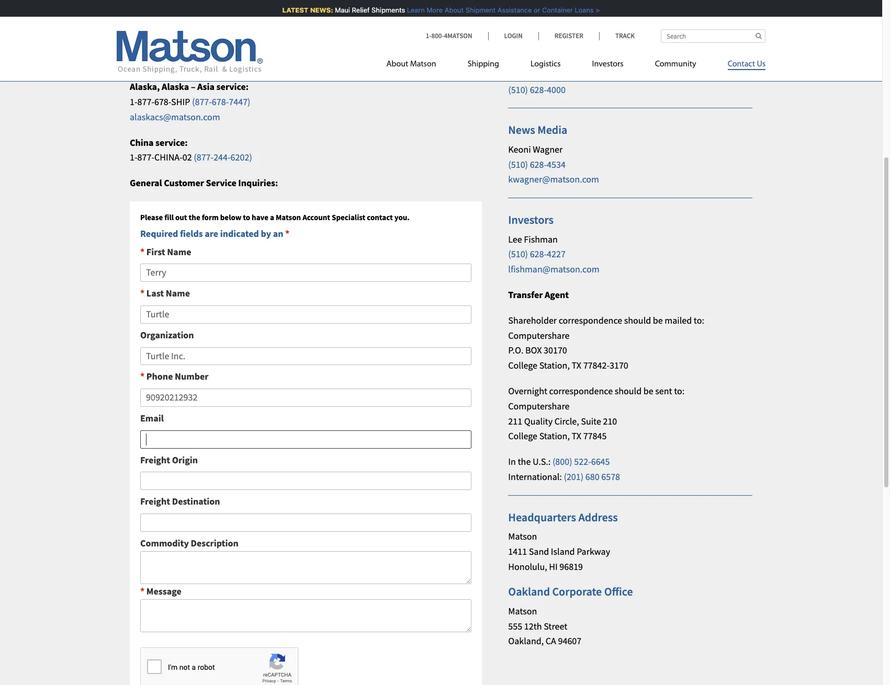 Task type: locate. For each thing, give the bounding box(es) containing it.
* for message
[[140, 586, 145, 598]]

2 (510) from the top
[[508, 158, 528, 170]]

1 vertical spatial tx
[[572, 430, 582, 443]]

please fill out the form below to have a matson account specialist contact you. required fields are indicated by an *
[[140, 213, 410, 240]]

corporate up (510) 628-4000 link
[[508, 68, 548, 81]]

fields
[[180, 228, 203, 240]]

800- down latest news: maui relief shipments learn more about shipment assistance or container loans > at the top of page
[[432, 31, 444, 40]]

2 freight from the top
[[140, 496, 170, 508]]

service
[[595, 50, 624, 62]]

college inside overnight correspondence should be sent to: computershare 211 quality circle, suite 210 college station, tx 77845
[[508, 430, 538, 443]]

computershare
[[508, 330, 570, 342], [508, 400, 570, 412]]

service: up 8766)
[[239, 25, 272, 37]]

1 877- from the top
[[137, 96, 154, 108]]

0 vertical spatial investors
[[592, 60, 624, 69]]

matson inside matson 555 12th street oakland, ca 94607
[[508, 606, 537, 618]]

(510) down (excluding
[[508, 84, 528, 96]]

alaska
[[162, 81, 189, 93]]

1 vertical spatial station,
[[540, 430, 570, 443]]

0 vertical spatial the
[[189, 213, 200, 222]]

(510) inside 'lee fishman (510) 628-4227 lfishman@matson.com'
[[508, 248, 528, 260]]

matson inside the top menu navigation
[[410, 60, 436, 69]]

* left message
[[140, 586, 145, 598]]

2 station, from the top
[[540, 430, 570, 443]]

1 vertical spatial should
[[615, 385, 642, 397]]

1-
[[426, 31, 432, 40], [130, 40, 137, 52], [130, 96, 137, 108], [130, 151, 137, 164]]

* left 'phone'
[[140, 371, 145, 383]]

0 vertical spatial correspondence
[[559, 314, 623, 327]]

(510) inside keoni wagner (510) 628-4534 kwagner@matson.com
[[508, 158, 528, 170]]

alaska, alaska – asia service: 1-877-678-ship (877-678-7447) alaskacs@matson.com
[[130, 81, 251, 123]]

community link
[[639, 55, 712, 76]]

0 vertical spatial station,
[[540, 360, 570, 372]]

1 horizontal spatial office
[[604, 585, 633, 600]]

service:
[[239, 25, 272, 37], [217, 81, 249, 93], [156, 136, 188, 148]]

the right in at the bottom
[[518, 456, 531, 468]]

media
[[538, 123, 568, 137]]

(510) for corporate
[[508, 84, 528, 96]]

customer down the 02
[[164, 177, 204, 189]]

lfishman@matson.com link
[[508, 263, 600, 275]]

0 vertical spatial computershare
[[508, 330, 570, 342]]

(510) down keoni
[[508, 158, 528, 170]]

corporate down 96819
[[552, 585, 602, 600]]

sand
[[529, 546, 549, 558]]

1 628- from the top
[[530, 84, 547, 96]]

inquiries)
[[626, 50, 666, 62]]

be inside overnight correspondence should be sent to: computershare 211 quality circle, suite 210 college station, tx 77845
[[644, 385, 654, 397]]

(877- down asia on the top of the page
[[192, 96, 212, 108]]

1 horizontal spatial about
[[440, 6, 459, 14]]

u.s.:
[[533, 456, 551, 468]]

general inside general information (excluding customer service inquiries)
[[508, 31, 547, 46]]

0 vertical spatial name
[[167, 246, 191, 258]]

1- inside china service: 1-877-china-02 (877-244-6202)
[[130, 151, 137, 164]]

0 vertical spatial 628-
[[530, 84, 547, 96]]

1 freight from the top
[[140, 454, 170, 466]]

organization
[[140, 329, 194, 341]]

0 vertical spatial service
[[180, 4, 216, 19]]

or
[[529, 6, 536, 14]]

628- down logistics link at the right top
[[530, 84, 547, 96]]

overnight
[[508, 385, 548, 397]]

correspondence
[[559, 314, 623, 327], [549, 385, 613, 397]]

oakland,
[[508, 636, 544, 648]]

matson up 555
[[508, 606, 537, 618]]

1- down alaska,
[[130, 96, 137, 108]]

* phone number
[[140, 371, 209, 383]]

college inside shareholder correspondence should be mailed to: computershare p.o. box 30170 college station, tx 77842-3170
[[508, 360, 538, 372]]

1 vertical spatial 628-
[[530, 158, 547, 170]]

you.
[[395, 213, 410, 222]]

service down "244-"
[[206, 177, 236, 189]]

0 horizontal spatial general
[[130, 177, 162, 189]]

3 628- from the top
[[530, 248, 547, 260]]

0 vertical spatial college
[[508, 360, 538, 372]]

investors up 'fishman'
[[508, 213, 554, 227]]

2 college from the top
[[508, 430, 538, 443]]

0 vertical spatial corporate
[[508, 68, 548, 81]]

freight left destination on the bottom of the page
[[140, 496, 170, 508]]

to: inside shareholder correspondence should be mailed to: computershare p.o. box 30170 college station, tx 77842-3170
[[694, 314, 705, 327]]

628- down wagner
[[530, 158, 547, 170]]

(510) inside corporate office (510) 628-4000
[[508, 84, 528, 96]]

3 (510) from the top
[[508, 248, 528, 260]]

form
[[202, 213, 219, 222]]

be
[[653, 314, 663, 327], [644, 385, 654, 397]]

0 horizontal spatial corporate
[[508, 68, 548, 81]]

6578
[[602, 471, 620, 483]]

0 vertical spatial 877-
[[137, 96, 154, 108]]

678- down asia on the top of the page
[[212, 96, 229, 108]]

computershare for box
[[508, 330, 570, 342]]

1- down hawaii,
[[130, 40, 137, 52]]

p.o.
[[508, 345, 524, 357]]

0 vertical spatial should
[[624, 314, 651, 327]]

(877- right the 02
[[194, 151, 214, 164]]

be for sent
[[644, 385, 654, 397]]

be inside shareholder correspondence should be mailed to: computershare p.o. box 30170 college station, tx 77842-3170
[[653, 314, 663, 327]]

suite
[[581, 415, 601, 427]]

0 vertical spatial office
[[550, 68, 573, 81]]

should for mailed
[[624, 314, 651, 327]]

college
[[508, 360, 538, 372], [508, 430, 538, 443]]

an
[[273, 228, 283, 240]]

(800-
[[195, 40, 214, 52]]

name right the last
[[166, 287, 190, 300]]

2 vertical spatial service:
[[156, 136, 188, 148]]

college down 211 on the right bottom of the page
[[508, 430, 538, 443]]

login
[[504, 31, 523, 40]]

customer service center
[[130, 4, 251, 19]]

to: right sent
[[674, 385, 685, 397]]

1-800-4matson link
[[426, 31, 488, 40]]

to: for shareholder correspondence should be mailed to: computershare p.o. box 30170 college station, tx 77842-3170
[[694, 314, 705, 327]]

station, inside shareholder correspondence should be mailed to: computershare p.o. box 30170 college station, tx 77842-3170
[[540, 360, 570, 372]]

investors down track link at the right
[[592, 60, 624, 69]]

0 horizontal spatial 678-
[[154, 96, 171, 108]]

be left "mailed"
[[653, 314, 663, 327]]

(877- inside alaska, alaska – asia service: 1-877-678-ship (877-678-7447) alaskacs@matson.com
[[192, 96, 212, 108]]

1 vertical spatial 877-
[[137, 151, 154, 164]]

correspondence inside shareholder correspondence should be mailed to: computershare p.o. box 30170 college station, tx 77842-3170
[[559, 314, 623, 327]]

1 vertical spatial (510)
[[508, 158, 528, 170]]

2 vertical spatial (510)
[[508, 248, 528, 260]]

1 vertical spatial (877-
[[194, 151, 214, 164]]

wagner
[[533, 143, 563, 155]]

1- down china
[[130, 151, 137, 164]]

96819
[[560, 561, 583, 573]]

office down parkway
[[604, 585, 633, 600]]

correspondence inside overnight correspondence should be sent to: computershare 211 quality circle, suite 210 college station, tx 77845
[[549, 385, 613, 397]]

transfer
[[508, 289, 543, 301]]

877-
[[137, 96, 154, 108], [137, 151, 154, 164]]

service up micronesia at the top left of the page
[[180, 4, 216, 19]]

2 877- from the top
[[137, 151, 154, 164]]

0 vertical spatial be
[[653, 314, 663, 327]]

about
[[440, 6, 459, 14], [387, 60, 408, 69]]

station, down 30170
[[540, 360, 570, 372]]

correspondence down 77842-
[[549, 385, 613, 397]]

office
[[550, 68, 573, 81], [604, 585, 633, 600]]

general for information
[[508, 31, 547, 46]]

about inside the top menu navigation
[[387, 60, 408, 69]]

should inside overnight correspondence should be sent to: computershare 211 quality circle, suite 210 college station, tx 77845
[[615, 385, 642, 397]]

1 vertical spatial about
[[387, 60, 408, 69]]

in the u.s.: (800) 522-6645 international: (201) 680 6578
[[508, 456, 620, 483]]

4matson
[[444, 31, 472, 40], [154, 40, 193, 52]]

1 vertical spatial name
[[166, 287, 190, 300]]

computershare up box
[[508, 330, 570, 342]]

(201) 680 6578 link
[[564, 471, 620, 483]]

1 vertical spatial office
[[604, 585, 633, 600]]

street
[[544, 621, 568, 633]]

1 computershare from the top
[[508, 330, 570, 342]]

* for last name
[[140, 287, 145, 300]]

210
[[603, 415, 617, 427]]

login link
[[488, 31, 539, 40]]

1 vertical spatial service:
[[217, 81, 249, 93]]

shipping
[[468, 60, 499, 69]]

ship
[[171, 96, 190, 108]]

logistics link
[[515, 55, 577, 76]]

2 computershare from the top
[[508, 400, 570, 412]]

(510) for keoni
[[508, 158, 528, 170]]

* left "first"
[[140, 246, 145, 258]]

1 vertical spatial be
[[644, 385, 654, 397]]

be left sent
[[644, 385, 654, 397]]

628- inside 'lee fishman (510) 628-4227 lfishman@matson.com'
[[530, 248, 547, 260]]

out
[[175, 213, 187, 222]]

contact
[[728, 60, 755, 69]]

628- inside corporate office (510) 628-4000
[[530, 84, 547, 96]]

0 horizontal spatial the
[[189, 213, 200, 222]]

1 horizontal spatial 678-
[[212, 96, 229, 108]]

1 college from the top
[[508, 360, 538, 372]]

service: inside china service: 1-877-china-02 (877-244-6202)
[[156, 136, 188, 148]]

1 (510) from the top
[[508, 84, 528, 96]]

correspondence down agent
[[559, 314, 623, 327]]

628- down 'fishman'
[[530, 248, 547, 260]]

computershare up quality
[[508, 400, 570, 412]]

matson inside please fill out the form below to have a matson account specialist contact you. required fields are indicated by an *
[[276, 213, 301, 222]]

2 678- from the left
[[212, 96, 229, 108]]

corporate inside corporate office (510) 628-4000
[[508, 68, 548, 81]]

to:
[[694, 314, 705, 327], [674, 385, 685, 397]]

(877-678-7447) link
[[192, 96, 251, 108]]

computershare inside overnight correspondence should be sent to: computershare 211 quality circle, suite 210 college station, tx 77845
[[508, 400, 570, 412]]

1 horizontal spatial investors
[[592, 60, 624, 69]]

1 678- from the left
[[154, 96, 171, 108]]

station, down circle,
[[540, 430, 570, 443]]

1 horizontal spatial to:
[[694, 314, 705, 327]]

0 vertical spatial tx
[[572, 360, 582, 372]]

800- down hawaii,
[[137, 40, 154, 52]]

0 vertical spatial (877-
[[192, 96, 212, 108]]

agent
[[545, 289, 569, 301]]

honolulu,
[[508, 561, 547, 573]]

oakland
[[508, 585, 550, 600]]

1 station, from the top
[[540, 360, 570, 372]]

service: up 7447)
[[217, 81, 249, 93]]

4matson down shipment in the top of the page
[[444, 31, 472, 40]]

headquarters address
[[508, 510, 618, 525]]

12th
[[524, 621, 542, 633]]

877- down alaska,
[[137, 96, 154, 108]]

freight destination
[[140, 496, 220, 508]]

678- up alaskacs@matson.com link
[[154, 96, 171, 108]]

* message
[[140, 586, 182, 598]]

contact
[[367, 213, 393, 222]]

name
[[167, 246, 191, 258], [166, 287, 190, 300]]

service: up china-
[[156, 136, 188, 148]]

6645
[[591, 456, 610, 468]]

freight for freight origin
[[140, 454, 170, 466]]

computershare for quality
[[508, 400, 570, 412]]

* right an in the left of the page
[[285, 228, 290, 240]]

0 horizontal spatial 4matson
[[154, 40, 193, 52]]

international:
[[508, 471, 562, 483]]

tx left 77842-
[[572, 360, 582, 372]]

matson up 1411
[[508, 531, 537, 543]]

0 horizontal spatial 800-
[[137, 40, 154, 52]]

1 vertical spatial computershare
[[508, 400, 570, 412]]

1 tx from the top
[[572, 360, 582, 372]]

0 vertical spatial customer
[[130, 4, 178, 19]]

0 vertical spatial general
[[508, 31, 547, 46]]

matson right a
[[276, 213, 301, 222]]

learn more about shipment assistance or container loans > link
[[403, 6, 596, 14]]

>
[[591, 6, 596, 14]]

track link
[[599, 31, 635, 40]]

1 vertical spatial freight
[[140, 496, 170, 508]]

0 vertical spatial to:
[[694, 314, 705, 327]]

to: right "mailed"
[[694, 314, 705, 327]]

china-
[[154, 151, 183, 164]]

should inside shareholder correspondence should be mailed to: computershare p.o. box 30170 college station, tx 77842-3170
[[624, 314, 651, 327]]

general up (excluding
[[508, 31, 547, 46]]

hawaii,
[[130, 25, 161, 37]]

office up 4000
[[550, 68, 573, 81]]

0 horizontal spatial about
[[387, 60, 408, 69]]

general down china-
[[130, 177, 162, 189]]

0 vertical spatial freight
[[140, 454, 170, 466]]

0 vertical spatial service:
[[239, 25, 272, 37]]

computershare inside shareholder correspondence should be mailed to: computershare p.o. box 30170 college station, tx 77842-3170
[[508, 330, 570, 342]]

search image
[[756, 32, 762, 39]]

1 vertical spatial college
[[508, 430, 538, 443]]

1 vertical spatial correspondence
[[549, 385, 613, 397]]

Commodity Description text field
[[140, 431, 472, 449]]

0 horizontal spatial office
[[550, 68, 573, 81]]

4matson down guam, in the left of the page
[[154, 40, 193, 52]]

* first name
[[140, 246, 191, 258]]

the right 'out'
[[189, 213, 200, 222]]

tx inside overnight correspondence should be sent to: computershare 211 quality circle, suite 210 college station, tx 77845
[[572, 430, 582, 443]]

0 vertical spatial (510)
[[508, 84, 528, 96]]

indicated
[[220, 228, 259, 240]]

2 vertical spatial 628-
[[530, 248, 547, 260]]

1 vertical spatial investors
[[508, 213, 554, 227]]

None text field
[[140, 264, 472, 282], [140, 306, 472, 324], [140, 514, 472, 532], [140, 551, 472, 585], [140, 600, 472, 633], [140, 264, 472, 282], [140, 306, 472, 324], [140, 514, 472, 532], [140, 551, 472, 585], [140, 600, 472, 633]]

(800)
[[553, 456, 573, 468]]

college down p.o.
[[508, 360, 538, 372]]

None text field
[[140, 389, 472, 407], [140, 472, 472, 491], [140, 389, 472, 407], [140, 472, 472, 491]]

quality
[[524, 415, 553, 427]]

2 628- from the top
[[530, 158, 547, 170]]

1 horizontal spatial general
[[508, 31, 547, 46]]

* for first name
[[140, 246, 145, 258]]

None search field
[[661, 29, 766, 43]]

628- inside keoni wagner (510) 628-4534 kwagner@matson.com
[[530, 158, 547, 170]]

name down "fields" on the left of the page
[[167, 246, 191, 258]]

the inside "in the u.s.: (800) 522-6645 international: (201) 680 6578"
[[518, 456, 531, 468]]

matson down 1-800-4matson
[[410, 60, 436, 69]]

freight left origin
[[140, 454, 170, 466]]

hi
[[549, 561, 558, 573]]

name for * first name
[[167, 246, 191, 258]]

800- inside hawaii, guam, micronesia service: 1-800-4matson (800-462-8766) customerservice@matson.com
[[137, 40, 154, 52]]

last
[[146, 287, 164, 300]]

1 vertical spatial to:
[[674, 385, 685, 397]]

customer up hawaii,
[[130, 4, 178, 19]]

should down 3170
[[615, 385, 642, 397]]

* left the last
[[140, 287, 145, 300]]

should left "mailed"
[[624, 314, 651, 327]]

to: inside overnight correspondence should be sent to: computershare 211 quality circle, suite 210 college station, tx 77845
[[674, 385, 685, 397]]

1 vertical spatial the
[[518, 456, 531, 468]]

matson
[[410, 60, 436, 69], [276, 213, 301, 222], [508, 531, 537, 543], [508, 606, 537, 618]]

1 vertical spatial general
[[130, 177, 162, 189]]

2 tx from the top
[[572, 430, 582, 443]]

1- inside alaska, alaska – asia service: 1-877-678-ship (877-678-7447) alaskacs@matson.com
[[130, 96, 137, 108]]

0 horizontal spatial to:
[[674, 385, 685, 397]]

alaska,
[[130, 81, 160, 93]]

877- down china
[[137, 151, 154, 164]]

1 horizontal spatial corporate
[[552, 585, 602, 600]]

(510) down lee
[[508, 248, 528, 260]]

blue matson logo with ocean, shipping, truck, rail and logistics written beneath it. image
[[117, 31, 263, 74]]

office inside corporate office (510) 628-4000
[[550, 68, 573, 81]]

77845
[[583, 430, 607, 443]]

1 horizontal spatial the
[[518, 456, 531, 468]]

mailed
[[665, 314, 692, 327]]

tx down circle,
[[572, 430, 582, 443]]

investors inside investors link
[[592, 60, 624, 69]]



Task type: vqa. For each thing, say whether or not it's contained in the screenshot.
for to the bottom
no



Task type: describe. For each thing, give the bounding box(es) containing it.
destination
[[172, 496, 220, 508]]

8766)
[[231, 40, 253, 52]]

assistance
[[493, 6, 528, 14]]

about matson
[[387, 60, 436, 69]]

kwagner@matson.com
[[508, 173, 599, 185]]

should for sent
[[615, 385, 642, 397]]

shareholder correspondence should be mailed to: computershare p.o. box 30170 college station, tx 77842-3170
[[508, 314, 705, 372]]

required
[[140, 228, 178, 240]]

box
[[526, 345, 542, 357]]

commodity description
[[140, 537, 239, 549]]

correspondence for 30170
[[559, 314, 623, 327]]

sent
[[656, 385, 672, 397]]

628- for 4227
[[530, 248, 547, 260]]

general customer service inquiries:
[[130, 177, 278, 189]]

news media
[[508, 123, 568, 137]]

general information (excluding customer service inquiries)
[[508, 31, 666, 62]]

loans
[[571, 6, 589, 14]]

244-
[[214, 151, 231, 164]]

shipments
[[367, 6, 401, 14]]

number
[[175, 371, 209, 383]]

shipping link
[[452, 55, 515, 76]]

77842-
[[583, 360, 610, 372]]

(877- inside china service: 1-877-china-02 (877-244-6202)
[[194, 151, 214, 164]]

(510) 628-4227 link
[[508, 248, 566, 260]]

0 vertical spatial about
[[440, 6, 459, 14]]

1 vertical spatial corporate
[[552, 585, 602, 600]]

462-
[[214, 40, 231, 52]]

* last name
[[140, 287, 190, 300]]

fill
[[164, 213, 174, 222]]

4matson inside hawaii, guam, micronesia service: 1-800-4matson (800-462-8766) customerservice@matson.com
[[154, 40, 193, 52]]

1-800-4matson
[[426, 31, 472, 40]]

name for * last name
[[166, 287, 190, 300]]

by
[[261, 228, 271, 240]]

island
[[551, 546, 575, 558]]

first
[[146, 246, 165, 258]]

Search search field
[[661, 29, 766, 43]]

in
[[508, 456, 516, 468]]

circle,
[[555, 415, 579, 427]]

freight for freight destination
[[140, 496, 170, 508]]

freight origin
[[140, 454, 198, 466]]

628- for 4000
[[530, 84, 547, 96]]

lfishman@matson.com
[[508, 263, 600, 275]]

(510) 628-4534 link
[[508, 158, 566, 170]]

matson inside matson 1411 sand island parkway honolulu, hi 96819
[[508, 531, 537, 543]]

more
[[422, 6, 439, 14]]

service: inside hawaii, guam, micronesia service: 1-800-4matson (800-462-8766) customerservice@matson.com
[[239, 25, 272, 37]]

be for mailed
[[653, 314, 663, 327]]

Organization text field
[[140, 347, 472, 366]]

alaskacs@matson.com link
[[130, 111, 220, 123]]

to: for overnight correspondence should be sent to: computershare 211 quality circle, suite 210 college station, tx 77845
[[674, 385, 685, 397]]

the inside please fill out the form below to have a matson account specialist contact you. required fields are indicated by an *
[[189, 213, 200, 222]]

customerservice@matson.com
[[130, 55, 251, 67]]

news
[[508, 123, 535, 137]]

877- inside china service: 1-877-china-02 (877-244-6202)
[[137, 151, 154, 164]]

correspondence for circle,
[[549, 385, 613, 397]]

fishman
[[524, 233, 558, 245]]

(877-244-6202) link
[[194, 151, 252, 164]]

commodity
[[140, 537, 189, 549]]

1 vertical spatial service
[[206, 177, 236, 189]]

(201)
[[564, 471, 584, 483]]

(800) 522-6645 link
[[553, 456, 610, 468]]

message
[[146, 586, 182, 598]]

keoni wagner (510) 628-4534 kwagner@matson.com
[[508, 143, 599, 185]]

30170
[[544, 345, 567, 357]]

inquiries:
[[238, 177, 278, 189]]

asia
[[197, 81, 215, 93]]

customer
[[554, 50, 593, 62]]

1 horizontal spatial 800-
[[432, 31, 444, 40]]

please
[[140, 213, 163, 222]]

(800-462-8766) link
[[195, 40, 253, 52]]

parkway
[[577, 546, 610, 558]]

(510) for lee
[[508, 248, 528, 260]]

4227
[[547, 248, 566, 260]]

ca
[[546, 636, 556, 648]]

headquarters
[[508, 510, 576, 525]]

1- inside hawaii, guam, micronesia service: 1-800-4matson (800-462-8766) customerservice@matson.com
[[130, 40, 137, 52]]

555
[[508, 621, 523, 633]]

china
[[130, 136, 154, 148]]

1 vertical spatial customer
[[164, 177, 204, 189]]

matson 1411 sand island parkway honolulu, hi 96819
[[508, 531, 610, 573]]

micronesia
[[192, 25, 237, 37]]

1 horizontal spatial 4matson
[[444, 31, 472, 40]]

top menu navigation
[[387, 55, 766, 76]]

center
[[218, 4, 251, 19]]

guam,
[[163, 25, 190, 37]]

about matson link
[[387, 55, 452, 76]]

news:
[[306, 6, 329, 14]]

address
[[579, 510, 618, 525]]

a
[[270, 213, 274, 222]]

general for customer
[[130, 177, 162, 189]]

station, inside overnight correspondence should be sent to: computershare 211 quality circle, suite 210 college station, tx 77845
[[540, 430, 570, 443]]

1- down more
[[426, 31, 432, 40]]

1411
[[508, 546, 527, 558]]

service: inside alaska, alaska – asia service: 1-877-678-ship (877-678-7447) alaskacs@matson.com
[[217, 81, 249, 93]]

* inside please fill out the form below to have a matson account specialist contact you. required fields are indicated by an *
[[285, 228, 290, 240]]

hawaii, guam, micronesia service: 1-800-4matson (800-462-8766) customerservice@matson.com
[[130, 25, 272, 67]]

overnight correspondence should be sent to: computershare 211 quality circle, suite 210 college station, tx 77845
[[508, 385, 685, 443]]

0 horizontal spatial investors
[[508, 213, 554, 227]]

shareholder
[[508, 314, 557, 327]]

information
[[549, 31, 608, 46]]

track
[[616, 31, 635, 40]]

6202)
[[231, 151, 252, 164]]

* for phone number
[[140, 371, 145, 383]]

680
[[586, 471, 600, 483]]

tx inside shareholder correspondence should be mailed to: computershare p.o. box 30170 college station, tx 77842-3170
[[572, 360, 582, 372]]

877- inside alaska, alaska – asia service: 1-877-678-ship (877-678-7447) alaskacs@matson.com
[[137, 96, 154, 108]]

628- for 4534
[[530, 158, 547, 170]]

phone
[[146, 371, 173, 383]]



